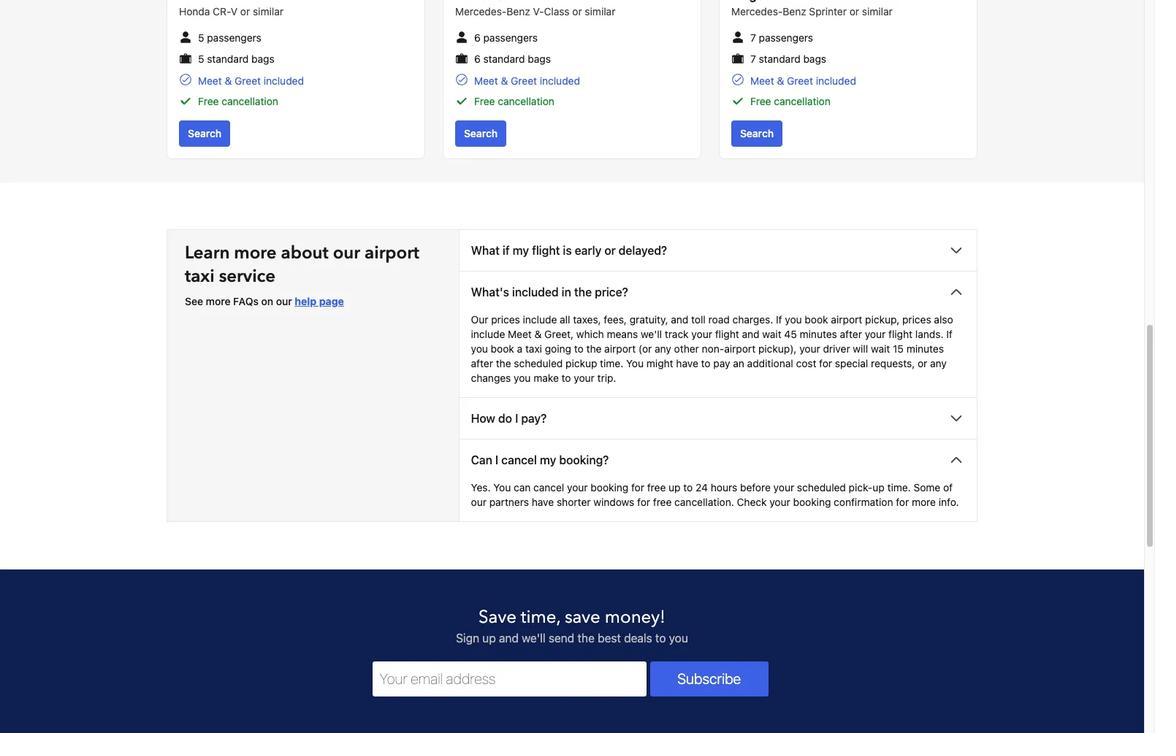 Task type: locate. For each thing, give the bounding box(es) containing it.
0 vertical spatial and
[[671, 313, 689, 326]]

1 5 from the top
[[198, 32, 204, 44]]

other
[[674, 343, 699, 355]]

1 horizontal spatial if
[[947, 328, 953, 340]]

send
[[549, 632, 575, 645]]

1 horizontal spatial time.
[[888, 481, 911, 494]]

2 horizontal spatial free
[[751, 95, 771, 107]]

mercedes- up 7 passengers
[[732, 5, 783, 18]]

might
[[647, 357, 674, 370]]

1 vertical spatial you
[[494, 481, 511, 494]]

0 vertical spatial after
[[840, 328, 862, 340]]

for down driver
[[819, 357, 833, 370]]

2 horizontal spatial cancellation
[[774, 95, 831, 107]]

1 greet from the left
[[235, 74, 261, 87]]

& for 7
[[777, 74, 784, 87]]

meet & greet included down 7 standard bags on the top right
[[751, 74, 857, 87]]

which
[[577, 328, 604, 340]]

my right if
[[513, 244, 529, 257]]

2 passengers from the left
[[484, 32, 538, 44]]

1 7 from the top
[[751, 32, 756, 44]]

for inside our prices include all taxes, fees, gratuity, and toll road charges. if you book airport pickup, prices also include meet & greet, which means we'll track your flight and wait 45 minutes after your flight lands. if you book a taxi going to the airport (or any other non-airport pickup), your driver will wait 15 minutes after the scheduled pickup time. you might have to pay an additional cost for special requests, or any changes you make to your trip.
[[819, 357, 833, 370]]

flight
[[532, 244, 560, 257], [715, 328, 740, 340], [889, 328, 913, 340]]

minutes down lands.
[[907, 343, 944, 355]]

early
[[575, 244, 602, 257]]

scheduled
[[514, 357, 563, 370], [797, 481, 846, 494]]

2 cancellation from the left
[[498, 95, 555, 107]]

7 passengers
[[751, 32, 814, 44]]

cancellation down 6 standard bags
[[498, 95, 555, 107]]

1 similar from the left
[[253, 5, 284, 18]]

included for 7 standard bags
[[816, 74, 857, 87]]

0 vertical spatial i
[[515, 412, 518, 425]]

meet up a
[[508, 328, 532, 340]]

search
[[188, 127, 222, 139], [464, 127, 498, 139], [740, 127, 774, 139]]

free cancellation down 6 standard bags
[[474, 95, 555, 107]]

info.
[[939, 496, 959, 509]]

2 vertical spatial our
[[471, 496, 487, 509]]

for
[[819, 357, 833, 370], [632, 481, 645, 494], [637, 496, 651, 509], [896, 496, 909, 509]]

2 horizontal spatial greet
[[787, 74, 814, 87]]

cancel right can
[[534, 481, 565, 494]]

0 vertical spatial have
[[676, 357, 699, 370]]

minutes up driver
[[800, 328, 838, 340]]

free cancellation down the 5 standard bags
[[198, 95, 278, 107]]

2 horizontal spatial our
[[471, 496, 487, 509]]

& for 5
[[225, 74, 232, 87]]

3 standard from the left
[[759, 53, 801, 65]]

2 search from the left
[[464, 127, 498, 139]]

you
[[785, 313, 802, 326], [471, 343, 488, 355], [514, 372, 531, 384], [669, 632, 688, 645]]

if down also on the top of the page
[[947, 328, 953, 340]]

1 free from the left
[[198, 95, 219, 107]]

1 horizontal spatial free cancellation
[[474, 95, 555, 107]]

and up track on the top right of page
[[671, 313, 689, 326]]

2 5 from the top
[[198, 53, 204, 65]]

prices right our
[[491, 313, 520, 326]]

2 vertical spatial and
[[499, 632, 519, 645]]

up right sign
[[483, 632, 496, 645]]

book
[[805, 313, 829, 326], [491, 343, 514, 355]]

included down 6 standard bags
[[540, 74, 580, 87]]

7 for 7 standard bags
[[751, 53, 756, 65]]

1 horizontal spatial include
[[523, 313, 557, 326]]

search for 6
[[464, 127, 498, 139]]

5 for 5 standard bags
[[198, 53, 204, 65]]

our right on
[[276, 295, 292, 308]]

1 vertical spatial i
[[496, 454, 499, 467]]

0 horizontal spatial my
[[513, 244, 529, 257]]

0 horizontal spatial booking
[[591, 481, 629, 494]]

i inside how do i pay? dropdown button
[[515, 412, 518, 425]]

2 meet & greet included from the left
[[474, 74, 580, 87]]

5 down 5 passengers
[[198, 53, 204, 65]]

you up partners
[[494, 481, 511, 494]]

search for 5
[[188, 127, 222, 139]]

for up the windows
[[632, 481, 645, 494]]

1 horizontal spatial you
[[626, 357, 644, 370]]

save time, save money! sign up and we'll send the best deals to you
[[456, 606, 688, 645]]

greet down 7 standard bags on the top right
[[787, 74, 814, 87]]

6 down "6 passengers"
[[474, 53, 481, 65]]

flight down 'road'
[[715, 328, 740, 340]]

1 standard from the left
[[207, 53, 249, 65]]

or inside dropdown button
[[605, 244, 616, 257]]

greet down 6 standard bags
[[511, 74, 537, 87]]

cancellation down the 5 standard bags
[[222, 95, 278, 107]]

1 vertical spatial 5
[[198, 53, 204, 65]]

meet & greet included down 6 standard bags
[[474, 74, 580, 87]]

honda
[[179, 5, 210, 18]]

2 greet from the left
[[511, 74, 537, 87]]

to
[[574, 343, 584, 355], [701, 357, 711, 370], [562, 372, 571, 384], [684, 481, 693, 494], [656, 632, 666, 645]]

passengers
[[207, 32, 262, 44], [484, 32, 538, 44], [759, 32, 814, 44]]

time. left 'some'
[[888, 481, 911, 494]]

2 horizontal spatial similar
[[862, 5, 893, 18]]

we'll down time,
[[522, 632, 546, 645]]

2 horizontal spatial meet & greet included
[[751, 74, 857, 87]]

bags
[[252, 53, 275, 65], [528, 53, 551, 65], [804, 53, 827, 65]]

benz for sprinter
[[783, 5, 807, 18]]

1 vertical spatial 7
[[751, 53, 756, 65]]

booking up the windows
[[591, 481, 629, 494]]

6 up 6 standard bags
[[474, 32, 481, 44]]

0 vertical spatial any
[[655, 343, 672, 355]]

bags down "6 passengers"
[[528, 53, 551, 65]]

1 horizontal spatial free
[[474, 95, 495, 107]]

save
[[565, 606, 601, 630]]

save
[[479, 606, 517, 630]]

2 free from the left
[[474, 95, 495, 107]]

& down 7 standard bags on the top right
[[777, 74, 784, 87]]

0 horizontal spatial if
[[776, 313, 782, 326]]

we'll
[[641, 328, 662, 340], [522, 632, 546, 645]]

& for 6
[[501, 74, 508, 87]]

or right early
[[605, 244, 616, 257]]

if
[[776, 313, 782, 326], [947, 328, 953, 340]]

1 vertical spatial time.
[[888, 481, 911, 494]]

include down our
[[471, 328, 505, 340]]

airport inside learn more about our airport taxi service see more faqs on our help page
[[365, 241, 419, 265]]

0 vertical spatial our
[[333, 241, 360, 265]]

any down lands.
[[931, 357, 947, 370]]

you inside the save time, save money! sign up and we'll send the best deals to you
[[669, 632, 688, 645]]

1 vertical spatial minutes
[[907, 343, 944, 355]]

free down 6 standard bags
[[474, 95, 495, 107]]

2 search button from the left
[[455, 120, 507, 147]]

cancellation down 7 standard bags on the top right
[[774, 95, 831, 107]]

7
[[751, 32, 756, 44], [751, 53, 756, 65]]

benz
[[507, 5, 530, 18], [783, 5, 807, 18]]

1 6 from the top
[[474, 32, 481, 44]]

mercedes- for 6
[[455, 5, 507, 18]]

0 vertical spatial time.
[[600, 357, 624, 370]]

meet & greet included for 6 standard bags
[[474, 74, 580, 87]]

0 horizontal spatial up
[[483, 632, 496, 645]]

up
[[669, 481, 681, 494], [873, 481, 885, 494], [483, 632, 496, 645]]

1 horizontal spatial and
[[671, 313, 689, 326]]

include up greet,
[[523, 313, 557, 326]]

7 standard bags
[[751, 53, 827, 65]]

included down 7 standard bags on the top right
[[816, 74, 857, 87]]

free down the 5 standard bags
[[198, 95, 219, 107]]

meet
[[198, 74, 222, 87], [474, 74, 498, 87], [751, 74, 775, 87], [508, 328, 532, 340]]

2 standard from the left
[[484, 53, 525, 65]]

1 vertical spatial booking
[[793, 496, 831, 509]]

2 free cancellation from the left
[[474, 95, 555, 107]]

3 greet from the left
[[787, 74, 814, 87]]

0 horizontal spatial free
[[198, 95, 219, 107]]

meet & greet included
[[198, 74, 304, 87], [474, 74, 580, 87], [751, 74, 857, 87]]

1 horizontal spatial prices
[[903, 313, 932, 326]]

1 search button from the left
[[179, 120, 230, 147]]

taxes,
[[573, 313, 601, 326]]

3 similar from the left
[[862, 5, 893, 18]]

1 passengers from the left
[[207, 32, 262, 44]]

5 down the honda
[[198, 32, 204, 44]]

2 horizontal spatial search button
[[732, 120, 783, 147]]

2 vertical spatial more
[[912, 496, 936, 509]]

1 vertical spatial and
[[742, 328, 760, 340]]

2 6 from the top
[[474, 53, 481, 65]]

1 horizontal spatial booking
[[793, 496, 831, 509]]

0 horizontal spatial book
[[491, 343, 514, 355]]

standard down "6 passengers"
[[484, 53, 525, 65]]

also
[[934, 313, 954, 326]]

passengers up 7 standard bags on the top right
[[759, 32, 814, 44]]

to right deals
[[656, 632, 666, 645]]

1 horizontal spatial mercedes-
[[732, 5, 783, 18]]

you inside our prices include all taxes, fees, gratuity, and toll road charges. if you book airport pickup, prices also include meet & greet, which means we'll track your flight and wait 45 minutes after your flight lands. if you book a taxi going to the airport (or any other non-airport pickup), your driver will wait 15 minutes after the scheduled pickup time. you might have to pay an additional cost for special requests, or any changes you make to your trip.
[[626, 357, 644, 370]]

1 horizontal spatial wait
[[871, 343, 890, 355]]

greet down the 5 standard bags
[[235, 74, 261, 87]]

5 for 5 passengers
[[198, 32, 204, 44]]

free left 24
[[647, 481, 666, 494]]

bags down 7 passengers
[[804, 53, 827, 65]]

&
[[225, 74, 232, 87], [501, 74, 508, 87], [777, 74, 784, 87], [535, 328, 542, 340]]

up up confirmation
[[873, 481, 885, 494]]

more down 'some'
[[912, 496, 936, 509]]

free cancellation for 7
[[751, 95, 831, 107]]

my
[[513, 244, 529, 257], [540, 454, 556, 467]]

mercedes- up "6 passengers"
[[455, 5, 507, 18]]

0 horizontal spatial benz
[[507, 5, 530, 18]]

1 horizontal spatial up
[[669, 481, 681, 494]]

flight up 15
[[889, 328, 913, 340]]

will
[[853, 343, 868, 355]]

1 meet & greet included from the left
[[198, 74, 304, 87]]

wait
[[763, 328, 782, 340], [871, 343, 890, 355]]

1 horizontal spatial meet & greet included
[[474, 74, 580, 87]]

search button
[[179, 120, 230, 147], [455, 120, 507, 147], [732, 120, 783, 147]]

greet for 7 standard bags
[[787, 74, 814, 87]]

standard for 5
[[207, 53, 249, 65]]

include
[[523, 313, 557, 326], [471, 328, 505, 340]]

gratuity,
[[630, 313, 668, 326]]

to left 24
[[684, 481, 693, 494]]

included
[[264, 74, 304, 87], [540, 74, 580, 87], [816, 74, 857, 87], [512, 286, 559, 299]]

scheduled up make on the left of the page
[[514, 357, 563, 370]]

bags down 5 passengers
[[252, 53, 275, 65]]

1 vertical spatial after
[[471, 357, 493, 370]]

1 horizontal spatial i
[[515, 412, 518, 425]]

wait up pickup),
[[763, 328, 782, 340]]

your down pickup
[[574, 372, 595, 384]]

1 mercedes- from the left
[[455, 5, 507, 18]]

cancellation for 6 standard bags
[[498, 95, 555, 107]]

book left a
[[491, 343, 514, 355]]

1 horizontal spatial scheduled
[[797, 481, 846, 494]]

greet,
[[545, 328, 574, 340]]

1 horizontal spatial we'll
[[641, 328, 662, 340]]

cancellation for 7 standard bags
[[774, 95, 831, 107]]

1 free cancellation from the left
[[198, 95, 278, 107]]

check
[[737, 496, 767, 509]]

for right confirmation
[[896, 496, 909, 509]]

1 vertical spatial include
[[471, 328, 505, 340]]

after
[[840, 328, 862, 340], [471, 357, 493, 370]]

the down save
[[578, 632, 595, 645]]

v
[[231, 5, 238, 18]]

you right deals
[[669, 632, 688, 645]]

cancel up can
[[502, 454, 537, 467]]

meet down 6 standard bags
[[474, 74, 498, 87]]

0 horizontal spatial similar
[[253, 5, 284, 18]]

cancellation
[[222, 95, 278, 107], [498, 95, 555, 107], [774, 95, 831, 107]]

our down yes.
[[471, 496, 487, 509]]

flight left is on the left
[[532, 244, 560, 257]]

we'll inside our prices include all taxes, fees, gratuity, and toll road charges. if you book airport pickup, prices also include meet & greet, which means we'll track your flight and wait 45 minutes after your flight lands. if you book a taxi going to the airport (or any other non-airport pickup), your driver will wait 15 minutes after the scheduled pickup time. you might have to pay an additional cost for special requests, or any changes you make to your trip.
[[641, 328, 662, 340]]

book up driver
[[805, 313, 829, 326]]

your
[[692, 328, 713, 340], [865, 328, 886, 340], [800, 343, 821, 355], [574, 372, 595, 384], [567, 481, 588, 494], [774, 481, 795, 494], [770, 496, 791, 509]]

free for 6
[[474, 95, 495, 107]]

have
[[676, 357, 699, 370], [532, 496, 554, 509]]

0 vertical spatial cancel
[[502, 454, 537, 467]]

taxi up see
[[185, 264, 215, 289]]

cancel
[[502, 454, 537, 467], [534, 481, 565, 494]]

wait left 15
[[871, 343, 890, 355]]

3 search button from the left
[[732, 120, 783, 147]]

more
[[234, 241, 277, 265], [206, 295, 231, 308], [912, 496, 936, 509]]

1 horizontal spatial my
[[540, 454, 556, 467]]

3 meet & greet included from the left
[[751, 74, 857, 87]]

0 horizontal spatial standard
[[207, 53, 249, 65]]

3 free from the left
[[751, 95, 771, 107]]

additional
[[747, 357, 794, 370]]

1 horizontal spatial cancellation
[[498, 95, 555, 107]]

2 horizontal spatial search
[[740, 127, 774, 139]]

3 cancellation from the left
[[774, 95, 831, 107]]

0 horizontal spatial more
[[206, 295, 231, 308]]

we'll down the gratuity,
[[641, 328, 662, 340]]

booking?
[[559, 454, 609, 467]]

time. inside yes. you can cancel your booking for free up to 24 hours before your scheduled pick-up time. some of our partners have shorter windows for free cancellation. check your booking confirmation for more info.
[[888, 481, 911, 494]]

standard for 7
[[759, 53, 801, 65]]

1 horizontal spatial book
[[805, 313, 829, 326]]

0 vertical spatial scheduled
[[514, 357, 563, 370]]

1 prices from the left
[[491, 313, 520, 326]]

can i cancel my booking? element
[[459, 481, 977, 522]]

you down (or
[[626, 357, 644, 370]]

passengers up the 5 standard bags
[[207, 32, 262, 44]]

our
[[333, 241, 360, 265], [276, 295, 292, 308], [471, 496, 487, 509]]

how do i pay?
[[471, 412, 547, 425]]

taxi right a
[[526, 343, 542, 355]]

search button for 5
[[179, 120, 230, 147]]

2 benz from the left
[[783, 5, 807, 18]]

1 horizontal spatial flight
[[715, 328, 740, 340]]

1 horizontal spatial similar
[[585, 5, 616, 18]]

0 horizontal spatial and
[[499, 632, 519, 645]]

1 horizontal spatial more
[[234, 241, 277, 265]]

0 horizontal spatial cancellation
[[222, 95, 278, 107]]

you up 45
[[785, 313, 802, 326]]

2 bags from the left
[[528, 53, 551, 65]]

price?
[[595, 286, 628, 299]]

and down charges.
[[742, 328, 760, 340]]

1 horizontal spatial bags
[[528, 53, 551, 65]]

similar
[[253, 5, 284, 18], [585, 5, 616, 18], [862, 5, 893, 18]]

1 horizontal spatial greet
[[511, 74, 537, 87]]

included down the 5 standard bags
[[264, 74, 304, 87]]

1 bags from the left
[[252, 53, 275, 65]]

more right see
[[206, 295, 231, 308]]

driver
[[823, 343, 851, 355]]

3 free cancellation from the left
[[751, 95, 831, 107]]

& left greet,
[[535, 328, 542, 340]]

3 passengers from the left
[[759, 32, 814, 44]]

0 vertical spatial 5
[[198, 32, 204, 44]]

7 down 7 passengers
[[751, 53, 756, 65]]

how
[[471, 412, 495, 425]]

benz left v-
[[507, 5, 530, 18]]

0 horizontal spatial bags
[[252, 53, 275, 65]]

benz up 7 passengers
[[783, 5, 807, 18]]

0 horizontal spatial flight
[[532, 244, 560, 257]]

airport
[[365, 241, 419, 265], [831, 313, 863, 326], [605, 343, 636, 355], [724, 343, 756, 355]]

what's included in the price? button
[[459, 272, 977, 313]]

to inside yes. you can cancel your booking for free up to 24 hours before your scheduled pick-up time. some of our partners have shorter windows for free cancellation. check your booking confirmation for more info.
[[684, 481, 693, 494]]

& inside our prices include all taxes, fees, gratuity, and toll road charges. if you book airport pickup, prices also include meet & greet, which means we'll track your flight and wait 45 minutes after your flight lands. if you book a taxi going to the airport (or any other non-airport pickup), your driver will wait 15 minutes after the scheduled pickup time. you might have to pay an additional cost for special requests, or any changes you make to your trip.
[[535, 328, 542, 340]]

2 mercedes- from the left
[[732, 5, 783, 18]]

0 horizontal spatial passengers
[[207, 32, 262, 44]]

the up changes
[[496, 357, 511, 370]]

0 horizontal spatial i
[[496, 454, 499, 467]]

search button for 7
[[732, 120, 783, 147]]

have left shorter
[[532, 496, 554, 509]]

0 horizontal spatial you
[[494, 481, 511, 494]]

1 horizontal spatial search button
[[455, 120, 507, 147]]

sprinter
[[809, 5, 847, 18]]

2 7 from the top
[[751, 53, 756, 65]]

time. up trip. in the right of the page
[[600, 357, 624, 370]]

free for 5
[[198, 95, 219, 107]]

pickup,
[[866, 313, 900, 326]]

1 benz from the left
[[507, 5, 530, 18]]

1 vertical spatial any
[[931, 357, 947, 370]]

meet inside our prices include all taxes, fees, gratuity, and toll road charges. if you book airport pickup, prices also include meet & greet, which means we'll track your flight and wait 45 minutes after your flight lands. if you book a taxi going to the airport (or any other non-airport pickup), your driver will wait 15 minutes after the scheduled pickup time. you might have to pay an additional cost for special requests, or any changes you make to your trip.
[[508, 328, 532, 340]]

1 vertical spatial taxi
[[526, 343, 542, 355]]

2 prices from the left
[[903, 313, 932, 326]]

0 horizontal spatial after
[[471, 357, 493, 370]]

time,
[[521, 606, 561, 630]]

free cancellation for 5
[[198, 95, 278, 107]]

0 horizontal spatial taxi
[[185, 264, 215, 289]]

changes
[[471, 372, 511, 384]]

1 vertical spatial my
[[540, 454, 556, 467]]

is
[[563, 244, 572, 257]]

0 horizontal spatial wait
[[763, 328, 782, 340]]

0 vertical spatial taxi
[[185, 264, 215, 289]]

0 horizontal spatial time.
[[600, 357, 624, 370]]

1 search from the left
[[188, 127, 222, 139]]

have inside our prices include all taxes, fees, gratuity, and toll road charges. if you book airport pickup, prices also include meet & greet, which means we'll track your flight and wait 45 minutes after your flight lands. if you book a taxi going to the airport (or any other non-airport pickup), your driver will wait 15 minutes after the scheduled pickup time. you might have to pay an additional cost for special requests, or any changes you make to your trip.
[[676, 357, 699, 370]]

my inside dropdown button
[[540, 454, 556, 467]]

if
[[503, 244, 510, 257]]

3 bags from the left
[[804, 53, 827, 65]]

similar right sprinter
[[862, 5, 893, 18]]

or right requests,
[[918, 357, 928, 370]]

& down the 5 standard bags
[[225, 74, 232, 87]]

fees,
[[604, 313, 627, 326]]

1 horizontal spatial have
[[676, 357, 699, 370]]

can i cancel my booking? button
[[459, 440, 977, 481]]

or right sprinter
[[850, 5, 860, 18]]

0 vertical spatial wait
[[763, 328, 782, 340]]

1 horizontal spatial benz
[[783, 5, 807, 18]]

free down 7 standard bags on the top right
[[751, 95, 771, 107]]

the right in at the top of page
[[574, 286, 592, 299]]

1 horizontal spatial standard
[[484, 53, 525, 65]]

the inside the save time, save money! sign up and we'll send the best deals to you
[[578, 632, 595, 645]]

prices up lands.
[[903, 313, 932, 326]]

0 horizontal spatial prices
[[491, 313, 520, 326]]

0 vertical spatial 7
[[751, 32, 756, 44]]

your right check
[[770, 496, 791, 509]]

similar for mercedes-benz sprinter or similar
[[862, 5, 893, 18]]

2 horizontal spatial free cancellation
[[751, 95, 831, 107]]

you down our
[[471, 343, 488, 355]]

1 cancellation from the left
[[222, 95, 278, 107]]

any up might
[[655, 343, 672, 355]]

0 vertical spatial you
[[626, 357, 644, 370]]

i right can
[[496, 454, 499, 467]]

3 search from the left
[[740, 127, 774, 139]]

we'll inside the save time, save money! sign up and we'll send the best deals to you
[[522, 632, 546, 645]]

included left in at the top of page
[[512, 286, 559, 299]]



Task type: vqa. For each thing, say whether or not it's contained in the screenshot.
any to the right
yes



Task type: describe. For each thing, give the bounding box(es) containing it.
15
[[893, 343, 904, 355]]

meet & greet included for 5 standard bags
[[198, 74, 304, 87]]

track
[[665, 328, 689, 340]]

mercedes-benz v-class or similar
[[455, 5, 616, 18]]

help page link
[[295, 295, 344, 308]]

save time, save money! footer
[[0, 569, 1145, 734]]

6 standard bags
[[474, 53, 551, 65]]

learn more about our airport taxi service see more faqs on our help page
[[185, 241, 419, 308]]

cancellation.
[[675, 496, 734, 509]]

1 horizontal spatial after
[[840, 328, 862, 340]]

pay
[[714, 357, 731, 370]]

5 standard bags
[[198, 53, 275, 65]]

to inside the save time, save money! sign up and we'll send the best deals to you
[[656, 632, 666, 645]]

to right make on the left of the page
[[562, 372, 571, 384]]

or right v
[[240, 5, 250, 18]]

subscribe button
[[651, 662, 769, 697]]

your up cost
[[800, 343, 821, 355]]

cr-
[[213, 5, 231, 18]]

hours
[[711, 481, 738, 494]]

benz for v-
[[507, 5, 530, 18]]

or right class
[[573, 5, 582, 18]]

your up shorter
[[567, 481, 588, 494]]

cancel inside yes. you can cancel your booking for free up to 24 hours before your scheduled pick-up time. some of our partners have shorter windows for free cancellation. check your booking confirmation for more info.
[[534, 481, 565, 494]]

meet for 5
[[198, 74, 222, 87]]

0 horizontal spatial minutes
[[800, 328, 838, 340]]

cancel inside dropdown button
[[502, 454, 537, 467]]

meet for 7
[[751, 74, 775, 87]]

0 horizontal spatial include
[[471, 328, 505, 340]]

1 vertical spatial wait
[[871, 343, 890, 355]]

0 vertical spatial booking
[[591, 481, 629, 494]]

search for 7
[[740, 127, 774, 139]]

similar for honda cr-v or similar
[[253, 5, 284, 18]]

6 passengers
[[474, 32, 538, 44]]

passengers for sprinter
[[759, 32, 814, 44]]

before
[[740, 481, 771, 494]]

bags for 5 standard bags
[[252, 53, 275, 65]]

to up pickup
[[574, 343, 584, 355]]

0 vertical spatial if
[[776, 313, 782, 326]]

road
[[709, 313, 730, 326]]

taxi inside learn more about our airport taxi service see more faqs on our help page
[[185, 264, 215, 289]]

5 passengers
[[198, 32, 262, 44]]

1 vertical spatial free
[[653, 496, 672, 509]]

make
[[534, 372, 559, 384]]

my inside dropdown button
[[513, 244, 529, 257]]

(or
[[639, 343, 652, 355]]

or inside our prices include all taxes, fees, gratuity, and toll road charges. if you book airport pickup, prices also include meet & greet, which means we'll track your flight and wait 45 minutes after your flight lands. if you book a taxi going to the airport (or any other non-airport pickup), your driver will wait 15 minutes after the scheduled pickup time. you might have to pay an additional cost for special requests, or any changes you make to your trip.
[[918, 357, 928, 370]]

Your email address email field
[[372, 662, 647, 697]]

scheduled inside yes. you can cancel your booking for free up to 24 hours before your scheduled pick-up time. some of our partners have shorter windows for free cancellation. check your booking confirmation for more info.
[[797, 481, 846, 494]]

v-
[[533, 5, 544, 18]]

money!
[[605, 606, 666, 630]]

about
[[281, 241, 329, 265]]

standard for 6
[[484, 53, 525, 65]]

means
[[607, 328, 638, 340]]

1 vertical spatial if
[[947, 328, 953, 340]]

pay?
[[521, 412, 547, 425]]

i inside can i cancel my booking? dropdown button
[[496, 454, 499, 467]]

greet for 5 standard bags
[[235, 74, 261, 87]]

cost
[[796, 357, 817, 370]]

your down pickup,
[[865, 328, 886, 340]]

all
[[560, 313, 570, 326]]

faqs
[[233, 295, 259, 308]]

flight inside dropdown button
[[532, 244, 560, 257]]

do
[[498, 412, 512, 425]]

honda cr-v or similar
[[179, 5, 284, 18]]

on
[[261, 295, 273, 308]]

deals
[[624, 632, 653, 645]]

requests,
[[871, 357, 915, 370]]

2 horizontal spatial flight
[[889, 328, 913, 340]]

delayed?
[[619, 244, 667, 257]]

included for 5 standard bags
[[264, 74, 304, 87]]

what if my flight is early or delayed?
[[471, 244, 667, 257]]

how do i pay? button
[[459, 398, 977, 439]]

greet for 6 standard bags
[[511, 74, 537, 87]]

an
[[733, 357, 745, 370]]

time. inside our prices include all taxes, fees, gratuity, and toll road charges. if you book airport pickup, prices also include meet & greet, which means we'll track your flight and wait 45 minutes after your flight lands. if you book a taxi going to the airport (or any other non-airport pickup), your driver will wait 15 minutes after the scheduled pickup time. you might have to pay an additional cost for special requests, or any changes you make to your trip.
[[600, 357, 624, 370]]

yes.
[[471, 481, 491, 494]]

of
[[944, 481, 953, 494]]

2 horizontal spatial and
[[742, 328, 760, 340]]

free for 7
[[751, 95, 771, 107]]

more inside yes. you can cancel your booking for free up to 24 hours before your scheduled pick-up time. some of our partners have shorter windows for free cancellation. check your booking confirmation for more info.
[[912, 496, 936, 509]]

bags for 6 standard bags
[[528, 53, 551, 65]]

service
[[219, 264, 276, 289]]

best
[[598, 632, 621, 645]]

your right before at right
[[774, 481, 795, 494]]

included for 6 standard bags
[[540, 74, 580, 87]]

up inside the save time, save money! sign up and we'll send the best deals to you
[[483, 632, 496, 645]]

you left make on the left of the page
[[514, 372, 531, 384]]

mercedes-benz sprinter or similar
[[732, 5, 893, 18]]

toll
[[692, 313, 706, 326]]

24
[[696, 481, 708, 494]]

what's
[[471, 286, 509, 299]]

trip.
[[598, 372, 616, 384]]

45
[[785, 328, 797, 340]]

0 vertical spatial include
[[523, 313, 557, 326]]

your down toll
[[692, 328, 713, 340]]

0 vertical spatial more
[[234, 241, 277, 265]]

7 for 7 passengers
[[751, 32, 756, 44]]

you inside yes. you can cancel your booking for free up to 24 hours before your scheduled pick-up time. some of our partners have shorter windows for free cancellation. check your booking confirmation for more info.
[[494, 481, 511, 494]]

1 horizontal spatial minutes
[[907, 343, 944, 355]]

some
[[914, 481, 941, 494]]

what's included in the price? element
[[459, 313, 977, 397]]

help
[[295, 295, 317, 308]]

2 similar from the left
[[585, 5, 616, 18]]

1 vertical spatial book
[[491, 343, 514, 355]]

passengers for v-
[[484, 32, 538, 44]]

our prices include all taxes, fees, gratuity, and toll road charges. if you book airport pickup, prices also include meet & greet, which means we'll track your flight and wait 45 minutes after your flight lands. if you book a taxi going to the airport (or any other non-airport pickup), your driver will wait 15 minutes after the scheduled pickup time. you might have to pay an additional cost for special requests, or any changes you make to your trip.
[[471, 313, 954, 384]]

what if my flight is early or delayed? button
[[459, 230, 977, 271]]

partners
[[489, 496, 529, 509]]

pickup),
[[759, 343, 797, 355]]

our inside yes. you can cancel your booking for free up to 24 hours before your scheduled pick-up time. some of our partners have shorter windows for free cancellation. check your booking confirmation for more info.
[[471, 496, 487, 509]]

taxi inside our prices include all taxes, fees, gratuity, and toll road charges. if you book airport pickup, prices also include meet & greet, which means we'll track your flight and wait 45 minutes after your flight lands. if you book a taxi going to the airport (or any other non-airport pickup), your driver will wait 15 minutes after the scheduled pickup time. you might have to pay an additional cost for special requests, or any changes you make to your trip.
[[526, 343, 542, 355]]

meet & greet included for 7 standard bags
[[751, 74, 857, 87]]

see
[[185, 295, 203, 308]]

sign
[[456, 632, 480, 645]]

1 horizontal spatial any
[[931, 357, 947, 370]]

0 vertical spatial free
[[647, 481, 666, 494]]

the down which
[[587, 343, 602, 355]]

yes. you can cancel your booking for free up to 24 hours before your scheduled pick-up time. some of our partners have shorter windows for free cancellation. check your booking confirmation for more info.
[[471, 481, 959, 509]]

can
[[514, 481, 531, 494]]

and inside the save time, save money! sign up and we'll send the best deals to you
[[499, 632, 519, 645]]

can i cancel my booking?
[[471, 454, 609, 467]]

6 for 6 standard bags
[[474, 53, 481, 65]]

meet for 6
[[474, 74, 498, 87]]

learn
[[185, 241, 230, 265]]

pick-
[[849, 481, 873, 494]]

scheduled inside our prices include all taxes, fees, gratuity, and toll road charges. if you book airport pickup, prices also include meet & greet, which means we'll track your flight and wait 45 minutes after your flight lands. if you book a taxi going to the airport (or any other non-airport pickup), your driver will wait 15 minutes after the scheduled pickup time. you might have to pay an additional cost for special requests, or any changes you make to your trip.
[[514, 357, 563, 370]]

mercedes- for 7
[[732, 5, 783, 18]]

have inside yes. you can cancel your booking for free up to 24 hours before your scheduled pick-up time. some of our partners have shorter windows for free cancellation. check your booking confirmation for more info.
[[532, 496, 554, 509]]

special
[[835, 357, 869, 370]]

subscribe
[[678, 671, 741, 688]]

2 horizontal spatial up
[[873, 481, 885, 494]]

1 vertical spatial more
[[206, 295, 231, 308]]

free cancellation for 6
[[474, 95, 555, 107]]

to left pay
[[701, 357, 711, 370]]

class
[[544, 5, 570, 18]]

windows
[[594, 496, 635, 509]]

what's included in the price?
[[471, 286, 628, 299]]

cancellation for 5 standard bags
[[222, 95, 278, 107]]

in
[[562, 286, 571, 299]]

1 horizontal spatial our
[[333, 241, 360, 265]]

going
[[545, 343, 572, 355]]

for right the windows
[[637, 496, 651, 509]]

included inside dropdown button
[[512, 286, 559, 299]]

our
[[471, 313, 489, 326]]

6 for 6 passengers
[[474, 32, 481, 44]]

a
[[517, 343, 523, 355]]

confirmation
[[834, 496, 894, 509]]

0 horizontal spatial our
[[276, 295, 292, 308]]

pickup
[[566, 357, 597, 370]]

bags for 7 standard bags
[[804, 53, 827, 65]]

0 vertical spatial book
[[805, 313, 829, 326]]

search button for 6
[[455, 120, 507, 147]]

passengers for v
[[207, 32, 262, 44]]

page
[[319, 295, 344, 308]]

the inside dropdown button
[[574, 286, 592, 299]]

what
[[471, 244, 500, 257]]

non-
[[702, 343, 725, 355]]



